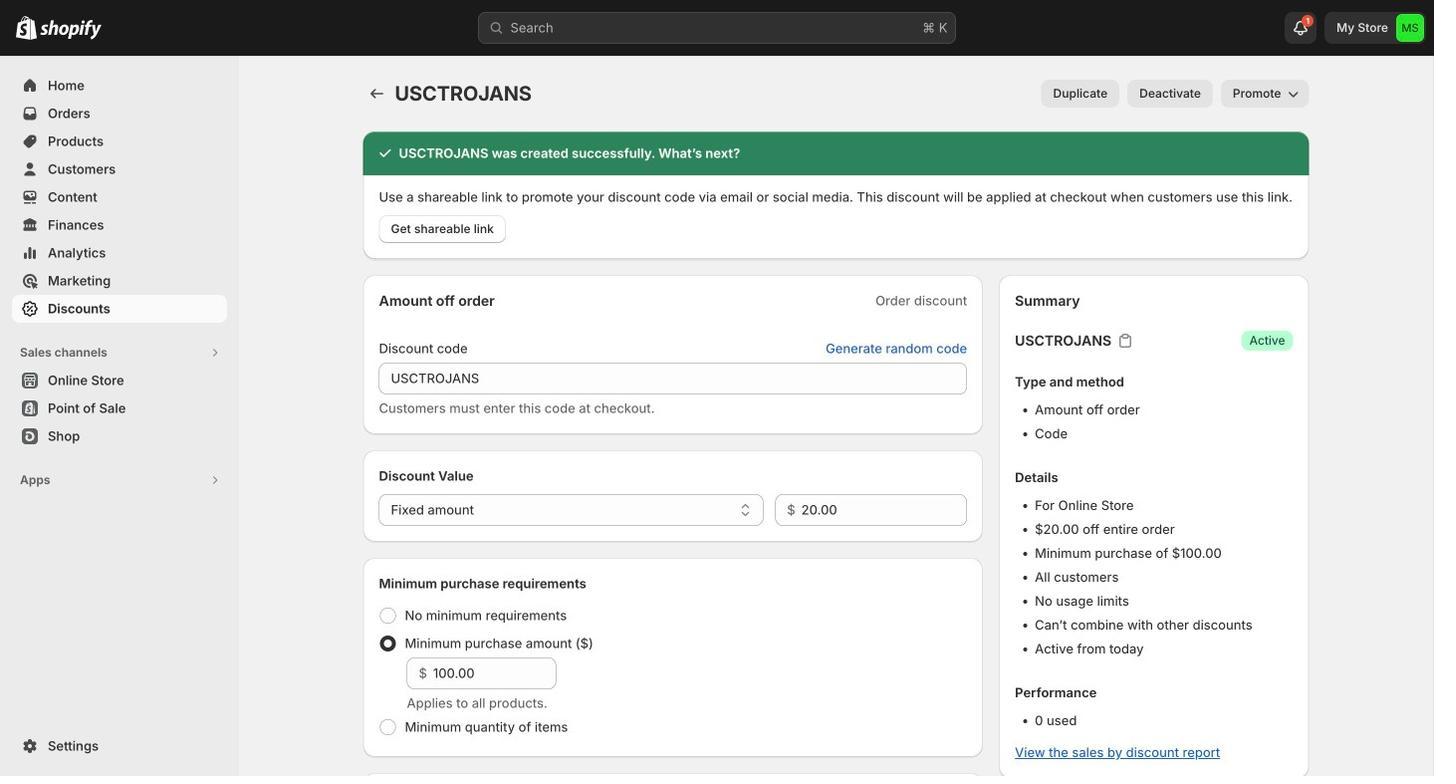 Task type: describe. For each thing, give the bounding box(es) containing it.
my store image
[[1397, 14, 1425, 42]]

1 horizontal spatial shopify image
[[40, 20, 102, 40]]

0 horizontal spatial 0.00 text field
[[433, 658, 556, 689]]



Task type: locate. For each thing, give the bounding box(es) containing it.
1 horizontal spatial 0.00 text field
[[802, 494, 967, 526]]

None text field
[[379, 363, 968, 395]]

1 vertical spatial 0.00 text field
[[433, 658, 556, 689]]

0.00 text field
[[802, 494, 967, 526], [433, 658, 556, 689]]

shopify image
[[16, 16, 37, 40], [40, 20, 102, 40]]

0 vertical spatial 0.00 text field
[[802, 494, 967, 526]]

0 horizontal spatial shopify image
[[16, 16, 37, 40]]



